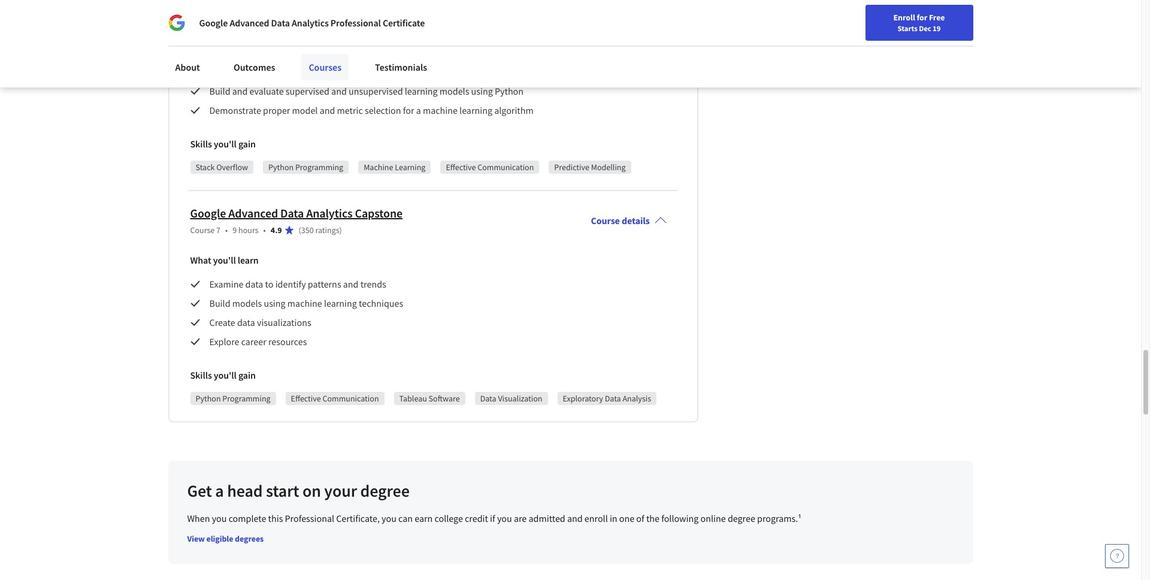 Task type: describe. For each thing, give the bounding box(es) containing it.
and right model
[[320, 104, 335, 116]]

analysis
[[623, 393, 652, 404]]

exploratory
[[563, 393, 604, 404]]

patterns
[[308, 278, 341, 290]]

you'll for stack
[[214, 138, 237, 150]]

learn for data
[[238, 23, 259, 35]]

machine right "selection"
[[423, 104, 458, 116]]

1 vertical spatial effective communication
[[291, 393, 379, 404]]

model
[[292, 104, 318, 116]]

gain for demonstrate
[[238, 138, 256, 150]]

you'll up the examine
[[213, 254, 236, 266]]

testimonials
[[375, 61, 428, 73]]

testimonials link
[[368, 54, 435, 80]]

data left visualization
[[480, 393, 497, 404]]

outcomes
[[234, 61, 275, 73]]

1 vertical spatial using
[[264, 297, 286, 309]]

view
[[187, 533, 205, 544]]

ratings
[[316, 225, 340, 236]]

resources
[[268, 336, 307, 348]]

2 vertical spatial python
[[196, 393, 221, 404]]

google advanced data analytics professional certificate
[[199, 17, 425, 29]]

0 horizontal spatial of
[[302, 47, 310, 59]]

tableau
[[400, 393, 427, 404]]

machine up "testimonials"
[[397, 47, 432, 59]]

data visualization
[[480, 393, 543, 404]]

and up demonstrate
[[232, 85, 248, 97]]

identify
[[209, 47, 240, 59]]

data for create
[[237, 316, 255, 328]]

certificate,
[[336, 512, 380, 524]]

admitted
[[529, 512, 566, 524]]

prepare
[[209, 66, 241, 78]]

1 horizontal spatial of
[[387, 47, 395, 59]]

course for course details
[[591, 215, 620, 227]]

enroll
[[894, 12, 916, 23]]

courses
[[309, 61, 342, 73]]

create data visualizations
[[209, 316, 313, 328]]

visualization
[[498, 393, 543, 404]]

starts
[[898, 23, 918, 33]]

analytics for professional
[[292, 17, 329, 29]]

algorithm
[[495, 104, 534, 116]]

learning
[[395, 162, 426, 173]]

data up characteristics
[[271, 17, 290, 29]]

machine up supervised
[[276, 66, 311, 78]]

skills you'll gain for demonstrate
[[190, 138, 256, 150]]

2 • from the left
[[263, 225, 266, 236]]

2 you from the left
[[382, 512, 397, 524]]

1 vertical spatial effective
[[291, 393, 321, 404]]

examine data to identify patterns and trends
[[209, 278, 388, 290]]

if
[[490, 512, 496, 524]]

2 vertical spatial models
[[232, 297, 262, 309]]

explore
[[209, 336, 239, 348]]

course details
[[591, 215, 650, 227]]

google for google advanced data analytics professional certificate
[[199, 17, 228, 29]]

exploratory data analysis
[[563, 393, 652, 404]]

on
[[303, 480, 321, 502]]

0 vertical spatial degree
[[361, 480, 410, 502]]

2 horizontal spatial of
[[637, 512, 645, 524]]

1 horizontal spatial a
[[416, 104, 421, 116]]

details
[[622, 215, 650, 227]]

evaluate
[[250, 85, 284, 97]]

view eligible degrees
[[187, 533, 264, 544]]

characteristics
[[242, 47, 300, 59]]

19
[[933, 23, 941, 33]]

analytics for capstone
[[306, 206, 353, 221]]

you'll for identify
[[213, 23, 236, 35]]

7
[[216, 225, 221, 236]]

online
[[701, 512, 726, 524]]

and left trends
[[343, 278, 359, 290]]

visualizations
[[257, 316, 311, 328]]

for inside enroll for free starts dec 19
[[917, 12, 928, 23]]

get
[[187, 480, 212, 502]]

predictive modelling
[[555, 162, 626, 173]]

machine
[[364, 162, 393, 173]]

what you'll learn for build
[[190, 254, 259, 266]]

modelling
[[591, 162, 626, 173]]

certificate
[[383, 17, 425, 29]]

data for prepare
[[243, 66, 261, 78]]

college
[[435, 512, 463, 524]]

advanced for google advanced data analytics capstone
[[229, 206, 278, 221]]

data for examine
[[245, 278, 263, 290]]

advanced for google advanced data analytics professional certificate
[[230, 17, 269, 29]]

and left enroll
[[568, 512, 583, 524]]

build models using machine learning techniques
[[209, 297, 405, 309]]

following
[[662, 512, 699, 524]]

course 7 • 9 hours •
[[190, 225, 266, 236]]

google advanced data analytics capstone link
[[190, 206, 403, 221]]

prepare data for machine learning models
[[209, 66, 379, 78]]

1 vertical spatial python
[[269, 162, 294, 173]]

when
[[187, 512, 210, 524]]

identify characteristics of the different types of machine learning
[[209, 47, 469, 59]]

about
[[175, 61, 200, 73]]

predictive
[[555, 162, 590, 173]]

free
[[930, 12, 946, 23]]

0 vertical spatial python programming
[[269, 162, 344, 173]]

proper
[[263, 104, 290, 116]]

(
[[299, 225, 301, 236]]

degrees
[[235, 533, 264, 544]]

in
[[610, 512, 618, 524]]

view eligible degrees button
[[187, 533, 264, 545]]

can
[[399, 512, 413, 524]]

complete
[[229, 512, 266, 524]]

capstone
[[355, 206, 403, 221]]

1 vertical spatial the
[[647, 512, 660, 524]]

course details button
[[582, 198, 677, 243]]

head
[[227, 480, 263, 502]]

help center image
[[1111, 549, 1125, 563]]

1 horizontal spatial for
[[403, 104, 414, 116]]

about link
[[168, 54, 207, 80]]

0 vertical spatial programming
[[295, 162, 344, 173]]

stack
[[196, 162, 215, 173]]

what you'll learn for prepare
[[190, 23, 259, 35]]

3 you from the left
[[497, 512, 512, 524]]

google for google advanced data analytics capstone
[[190, 206, 226, 221]]

this
[[268, 512, 283, 524]]



Task type: vqa. For each thing, say whether or not it's contained in the screenshot.
the bottom the "Analytics"
yes



Task type: locate. For each thing, give the bounding box(es) containing it.
2 horizontal spatial for
[[917, 12, 928, 23]]

unsupervised
[[349, 85, 403, 97]]

a right get
[[215, 480, 224, 502]]

gain
[[238, 138, 256, 150], [238, 369, 256, 381]]

1 skills from the top
[[190, 138, 212, 150]]

skills you'll gain down explore
[[190, 369, 256, 381]]

0 vertical spatial analytics
[[292, 17, 329, 29]]

of right one
[[637, 512, 645, 524]]

0 horizontal spatial python
[[196, 393, 221, 404]]

shopping cart: 1 item image
[[862, 9, 884, 28]]

0 vertical spatial effective communication
[[446, 162, 534, 173]]

2 vertical spatial for
[[403, 104, 414, 116]]

the right one
[[647, 512, 660, 524]]

programming down the career
[[223, 393, 271, 404]]

0 vertical spatial data
[[243, 66, 261, 78]]

english button
[[890, 0, 963, 39]]

1 vertical spatial build
[[209, 297, 230, 309]]

python up google advanced data analytics capstone on the top left
[[269, 162, 294, 173]]

0 horizontal spatial effective
[[291, 393, 321, 404]]

4.9
[[271, 225, 282, 236]]

1 horizontal spatial effective communication
[[446, 162, 534, 173]]

1 skills you'll gain from the top
[[190, 138, 256, 150]]

0 vertical spatial python
[[495, 85, 524, 97]]

professional
[[331, 17, 381, 29], [285, 512, 334, 524]]

2 vertical spatial data
[[237, 316, 255, 328]]

0 vertical spatial communication
[[478, 162, 534, 173]]

to
[[265, 278, 274, 290]]

learning
[[434, 47, 467, 59], [312, 66, 345, 78], [405, 85, 438, 97], [460, 104, 493, 116], [324, 297, 357, 309]]

professional up different
[[331, 17, 381, 29]]

1 you from the left
[[212, 512, 227, 524]]

skills for explore career resources
[[190, 369, 212, 381]]

professional for certificate,
[[285, 512, 334, 524]]

you'll down explore
[[214, 369, 237, 381]]

types
[[363, 47, 385, 59]]

machine learning
[[364, 162, 426, 173]]

effective right learning
[[446, 162, 476, 173]]

what you'll learn up the examine
[[190, 254, 259, 266]]

1 horizontal spatial python
[[269, 162, 294, 173]]

1 what you'll learn from the top
[[190, 23, 259, 35]]

of up prepare data for machine learning models
[[302, 47, 310, 59]]

0 vertical spatial using
[[471, 85, 493, 97]]

build and evaluate supervised and unsupervised learning models using python
[[209, 85, 524, 97]]

0 horizontal spatial course
[[190, 225, 215, 236]]

0 horizontal spatial for
[[263, 66, 274, 78]]

machine
[[397, 47, 432, 59], [276, 66, 311, 78], [423, 104, 458, 116], [288, 297, 322, 309]]

2 gain from the top
[[238, 369, 256, 381]]

python programming
[[269, 162, 344, 173], [196, 393, 271, 404]]

1 build from the top
[[209, 85, 230, 97]]

advanced
[[230, 17, 269, 29], [229, 206, 278, 221]]

degree up can
[[361, 480, 410, 502]]

create
[[209, 316, 235, 328]]

2 what from the top
[[190, 254, 211, 266]]

2 horizontal spatial you
[[497, 512, 512, 524]]

hours
[[239, 225, 259, 236]]

1 horizontal spatial effective
[[446, 162, 476, 173]]

python programming up google advanced data analytics capstone on the top left
[[269, 162, 344, 173]]

tableau software
[[400, 393, 460, 404]]

when you complete this professional certificate, you can earn college credit if you are admitted and enroll in one of the following online degree programs.¹
[[187, 512, 802, 524]]

1 vertical spatial google
[[190, 206, 226, 221]]

a right "selection"
[[416, 104, 421, 116]]

gain down the career
[[238, 369, 256, 381]]

0 vertical spatial effective
[[446, 162, 476, 173]]

the up courses at the top of page
[[312, 47, 325, 59]]

0 horizontal spatial using
[[264, 297, 286, 309]]

professional down on
[[285, 512, 334, 524]]

1 vertical spatial models
[[440, 85, 470, 97]]

google
[[199, 17, 228, 29], [190, 206, 226, 221]]

google advanced data analytics capstone
[[190, 206, 403, 221]]

1 vertical spatial a
[[215, 480, 224, 502]]

data up the career
[[237, 316, 255, 328]]

techniques
[[359, 297, 403, 309]]

1 horizontal spatial communication
[[478, 162, 534, 173]]

build
[[209, 85, 230, 97], [209, 297, 230, 309]]

and up metric
[[332, 85, 347, 97]]

1 vertical spatial advanced
[[229, 206, 278, 221]]

skills for demonstrate proper model and metric selection for a machine learning algorithm
[[190, 138, 212, 150]]

of right types
[[387, 47, 395, 59]]

skills you'll gain for explore
[[190, 369, 256, 381]]

professional for certificate
[[331, 17, 381, 29]]

2 build from the top
[[209, 297, 230, 309]]

for
[[917, 12, 928, 23], [263, 66, 274, 78], [403, 104, 414, 116]]

python down explore
[[196, 393, 221, 404]]

0 vertical spatial professional
[[331, 17, 381, 29]]

data left to
[[245, 278, 263, 290]]

0 vertical spatial learn
[[238, 23, 259, 35]]

outcomes link
[[227, 54, 283, 80]]

google up identify
[[199, 17, 228, 29]]

1 vertical spatial analytics
[[306, 206, 353, 221]]

you'll
[[213, 23, 236, 35], [214, 138, 237, 150], [213, 254, 236, 266], [214, 369, 237, 381]]

0 vertical spatial build
[[209, 85, 230, 97]]

you'll up stack overflow
[[214, 138, 237, 150]]

skills you'll gain up stack overflow
[[190, 138, 256, 150]]

skills up stack
[[190, 138, 212, 150]]

python programming down explore
[[196, 393, 271, 404]]

0 horizontal spatial communication
[[323, 393, 379, 404]]

course inside "dropdown button"
[[591, 215, 620, 227]]

1 learn from the top
[[238, 23, 259, 35]]

1 horizontal spatial course
[[591, 215, 620, 227]]

course left "7"
[[190, 225, 215, 236]]

build for build and evaluate supervised and unsupervised learning models using python
[[209, 85, 230, 97]]

1 horizontal spatial programming
[[295, 162, 344, 173]]

1 vertical spatial for
[[263, 66, 274, 78]]

for right "selection"
[[403, 104, 414, 116]]

1 vertical spatial skills
[[190, 369, 212, 381]]

data left analysis
[[605, 393, 621, 404]]

you right if
[[497, 512, 512, 524]]

1 vertical spatial what
[[190, 254, 211, 266]]

( 350 ratings )
[[299, 225, 342, 236]]

and
[[232, 85, 248, 97], [332, 85, 347, 97], [320, 104, 335, 116], [343, 278, 359, 290], [568, 512, 583, 524]]

python
[[495, 85, 524, 97], [269, 162, 294, 173], [196, 393, 221, 404]]

gain up overflow
[[238, 138, 256, 150]]

what
[[190, 23, 211, 35], [190, 254, 211, 266]]

1 horizontal spatial •
[[263, 225, 266, 236]]

analytics up identify characteristics of the different types of machine learning
[[292, 17, 329, 29]]

demonstrate
[[209, 104, 261, 116]]

1 vertical spatial what you'll learn
[[190, 254, 259, 266]]

0 vertical spatial skills
[[190, 138, 212, 150]]

2 horizontal spatial models
[[440, 85, 470, 97]]

1 horizontal spatial the
[[647, 512, 660, 524]]

demonstrate proper model and metric selection for a machine learning algorithm
[[209, 104, 534, 116]]

0 horizontal spatial effective communication
[[291, 393, 379, 404]]

0 vertical spatial what
[[190, 23, 211, 35]]

programming up google advanced data analytics capstone link
[[295, 162, 344, 173]]

1 vertical spatial communication
[[323, 393, 379, 404]]

you
[[212, 512, 227, 524], [382, 512, 397, 524], [497, 512, 512, 524]]

0 vertical spatial skills you'll gain
[[190, 138, 256, 150]]

0 horizontal spatial a
[[215, 480, 224, 502]]

2 learn from the top
[[238, 254, 259, 266]]

• left 9
[[225, 225, 228, 236]]

of
[[302, 47, 310, 59], [387, 47, 395, 59], [637, 512, 645, 524]]

what for build
[[190, 254, 211, 266]]

course left details
[[591, 215, 620, 227]]

analytics
[[292, 17, 329, 29], [306, 206, 353, 221]]

2 horizontal spatial python
[[495, 85, 524, 97]]

english
[[912, 13, 941, 25]]

effective communication
[[446, 162, 534, 173], [291, 393, 379, 404]]

0 vertical spatial advanced
[[230, 17, 269, 29]]

programs.¹
[[758, 512, 802, 524]]

you left can
[[382, 512, 397, 524]]

google up "7"
[[190, 206, 226, 221]]

one
[[620, 512, 635, 524]]

1 vertical spatial gain
[[238, 369, 256, 381]]

skills
[[190, 138, 212, 150], [190, 369, 212, 381]]

1 • from the left
[[225, 225, 228, 236]]

0 horizontal spatial programming
[[223, 393, 271, 404]]

machine down examine data to identify patterns and trends
[[288, 297, 322, 309]]

what right google image
[[190, 23, 211, 35]]

for up evaluate
[[263, 66, 274, 78]]

data up evaluate
[[243, 66, 261, 78]]

data up (
[[281, 206, 304, 221]]

effective down resources
[[291, 393, 321, 404]]

1 horizontal spatial models
[[347, 66, 377, 78]]

courses link
[[302, 54, 349, 80]]

0 horizontal spatial models
[[232, 297, 262, 309]]

selection
[[365, 104, 401, 116]]

0 vertical spatial models
[[347, 66, 377, 78]]

eligible
[[206, 533, 233, 544]]

software
[[429, 393, 460, 404]]

skills you'll gain
[[190, 138, 256, 150], [190, 369, 256, 381]]

2 skills from the top
[[190, 369, 212, 381]]

models
[[347, 66, 377, 78], [440, 85, 470, 97], [232, 297, 262, 309]]

0 horizontal spatial the
[[312, 47, 325, 59]]

effective
[[446, 162, 476, 173], [291, 393, 321, 404]]

the
[[312, 47, 325, 59], [647, 512, 660, 524]]

build up create
[[209, 297, 230, 309]]

1 gain from the top
[[238, 138, 256, 150]]

identify
[[276, 278, 306, 290]]

your
[[324, 480, 357, 502]]

0 horizontal spatial you
[[212, 512, 227, 524]]

0 horizontal spatial •
[[225, 225, 228, 236]]

2 what you'll learn from the top
[[190, 254, 259, 266]]

1 horizontal spatial degree
[[728, 512, 756, 524]]

0 vertical spatial the
[[312, 47, 325, 59]]

metric
[[337, 104, 363, 116]]

learn
[[238, 23, 259, 35], [238, 254, 259, 266]]

learn up characteristics
[[238, 23, 259, 35]]

career
[[241, 336, 267, 348]]

supervised
[[286, 85, 330, 97]]

1 vertical spatial skills you'll gain
[[190, 369, 256, 381]]

1 horizontal spatial you
[[382, 512, 397, 524]]

advanced up hours
[[229, 206, 278, 221]]

0 vertical spatial google
[[199, 17, 228, 29]]

degree right online
[[728, 512, 756, 524]]

0 horizontal spatial degree
[[361, 480, 410, 502]]

None search field
[[171, 7, 459, 31]]

build for build models using machine learning techniques
[[209, 297, 230, 309]]

credit
[[465, 512, 488, 524]]

for up the dec
[[917, 12, 928, 23]]

9
[[233, 225, 237, 236]]

0 vertical spatial for
[[917, 12, 928, 23]]

1 vertical spatial programming
[[223, 393, 271, 404]]

enroll for free starts dec 19
[[894, 12, 946, 33]]

analytics up ratings
[[306, 206, 353, 221]]

start
[[266, 480, 299, 502]]

different
[[327, 47, 361, 59]]

0 vertical spatial what you'll learn
[[190, 23, 259, 35]]

trends
[[361, 278, 386, 290]]

build down prepare
[[209, 85, 230, 97]]

1 vertical spatial learn
[[238, 254, 259, 266]]

• left 4.9
[[263, 225, 266, 236]]

dec
[[920, 23, 932, 33]]

programming
[[295, 162, 344, 173], [223, 393, 271, 404]]

2 skills you'll gain from the top
[[190, 369, 256, 381]]

1 horizontal spatial using
[[471, 85, 493, 97]]

explore career resources
[[209, 336, 309, 348]]

0 vertical spatial a
[[416, 104, 421, 116]]

learn for models
[[238, 254, 259, 266]]

gain for explore
[[238, 369, 256, 381]]

learn down hours
[[238, 254, 259, 266]]

examine
[[209, 278, 244, 290]]

350
[[301, 225, 314, 236]]

you'll up identify
[[213, 23, 236, 35]]

what for prepare
[[190, 23, 211, 35]]

you up eligible
[[212, 512, 227, 524]]

course
[[591, 215, 620, 227], [190, 225, 215, 236]]

what up the examine
[[190, 254, 211, 266]]

what you'll learn up identify
[[190, 23, 259, 35]]

1 vertical spatial degree
[[728, 512, 756, 524]]

get a head start on your degree
[[187, 480, 410, 502]]

google image
[[168, 14, 185, 31]]

advanced up characteristics
[[230, 17, 269, 29]]

skills down explore
[[190, 369, 212, 381]]

1 vertical spatial professional
[[285, 512, 334, 524]]

1 what from the top
[[190, 23, 211, 35]]

you'll for python
[[214, 369, 237, 381]]

course for course 7 • 9 hours •
[[190, 225, 215, 236]]

a
[[416, 104, 421, 116], [215, 480, 224, 502]]

1 vertical spatial data
[[245, 278, 263, 290]]

0 vertical spatial gain
[[238, 138, 256, 150]]

earn
[[415, 512, 433, 524]]

python up algorithm
[[495, 85, 524, 97]]

1 vertical spatial python programming
[[196, 393, 271, 404]]



